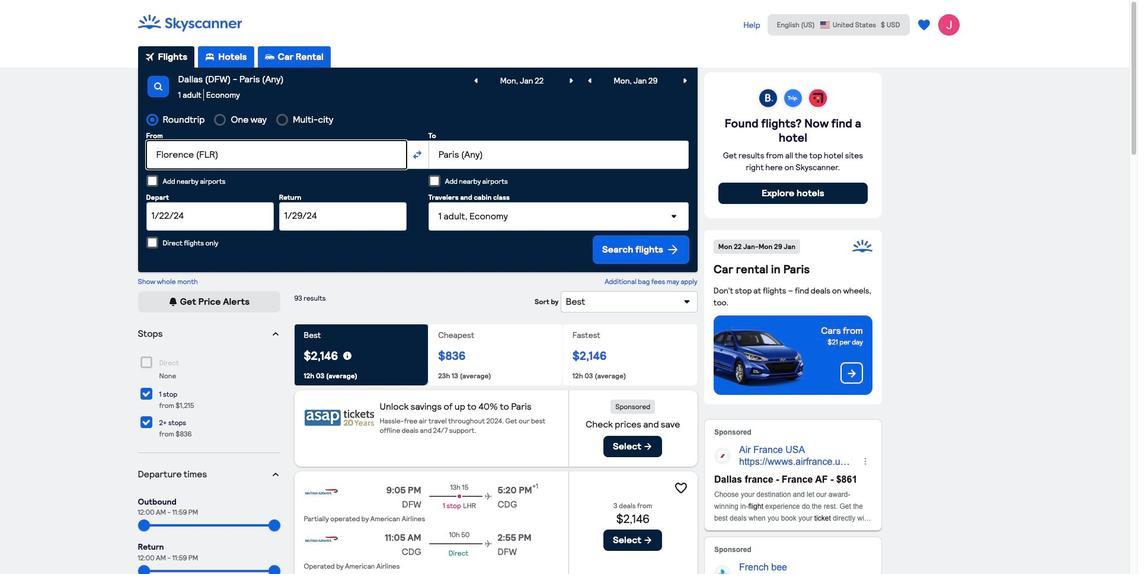 Task type: describe. For each thing, give the bounding box(es) containing it.
hotels.com element
[[806, 87, 831, 112]]

One way radio
[[214, 114, 226, 126]]

none field country, city or airport
[[429, 140, 690, 169]]

2 desktop__njgyo image from the left
[[265, 52, 274, 62]]

save flight from dallas fort worth international to paris image
[[674, 481, 688, 495]]

rtl support__ywe2m image
[[168, 297, 178, 307]]

trip.com element
[[781, 87, 806, 112]]

Direct checkbox
[[140, 356, 152, 368]]

Multi-city radio
[[276, 114, 288, 126]]

2 british airways image from the top
[[304, 531, 340, 549]]

Country, city or airport text field
[[429, 140, 690, 169]]

2+ stops checkbox
[[140, 416, 152, 428]]

1 british airways image from the top
[[304, 483, 340, 501]]

0 horizontal spatial rtl support__mdkxy image
[[153, 82, 163, 91]]

rtl support__mdkxy image for monday, january 29, 2024 text box
[[585, 76, 595, 85]]

trip.com image
[[781, 87, 806, 112]]



Task type: locate. For each thing, give the bounding box(es) containing it.
rtl support__mdkxy image for monday, january 22, 2024 "text field"
[[471, 76, 481, 85]]

1 stop checkbox
[[140, 388, 152, 400]]

1 rtl support__mdkxy image from the left
[[471, 76, 481, 85]]

booking.com element
[[756, 87, 781, 112]]

rtl support__ywe2m image
[[644, 442, 653, 451], [644, 536, 653, 545]]

switch origin and destination image
[[413, 150, 423, 160]]

rtl support__mdkxy image left monday, january 22, 2024 "text field"
[[471, 76, 481, 85]]

None field
[[138, 68, 698, 106], [146, 140, 407, 169], [429, 140, 690, 169], [138, 68, 698, 106]]

Add nearby airports checkbox
[[146, 175, 158, 187]]

slider
[[138, 520, 150, 532], [269, 520, 280, 532], [138, 565, 150, 574], [269, 565, 280, 574]]

2 rtl support__ywe2m image from the top
[[644, 536, 653, 545]]

rtl support__mdkxy image left monday, january 29, 2024 text box
[[585, 76, 595, 85]]

1 horizontal spatial rtl support__mdkxy image
[[567, 76, 576, 85]]

car rental in paris image
[[714, 323, 807, 392]]

0 horizontal spatial rtl support__mdkxy image
[[471, 76, 481, 85]]

desktop__njgyo image
[[205, 52, 215, 62], [265, 52, 274, 62]]

british airways image
[[304, 483, 340, 501], [304, 531, 340, 549]]

Country, city or airport text field
[[146, 140, 407, 169]]

flipped__yjyym image
[[271, 470, 280, 479]]

1 vertical spatial british airways image
[[304, 531, 340, 549]]

rtl support__zwuwn image
[[847, 368, 858, 379]]

1 desktop__njgyo image from the left
[[205, 52, 215, 62]]

rtl support__mdkxy image
[[567, 76, 576, 85], [681, 76, 690, 85], [153, 82, 163, 91]]

Monday, January 22, 2024 text field
[[484, 70, 561, 91]]

Add nearby airports checkbox
[[429, 175, 441, 187]]

Roundtrip radio
[[146, 114, 158, 126]]

Monday, January 29, 2024 text field
[[598, 70, 675, 91]]

rtl support__mdkxy image for monday, january 22, 2024 "text field"
[[567, 76, 576, 85]]

rtl support__mdkxy image down active__n2u0z icon
[[153, 82, 163, 91]]

0 vertical spatial british airways image
[[304, 483, 340, 501]]

0 horizontal spatial desktop__njgyo image
[[205, 52, 215, 62]]

booking.com image
[[756, 87, 781, 112]]

2 horizontal spatial rtl support__mdkxy image
[[681, 76, 690, 85]]

rtl support__mdkxy image right monday, january 22, 2024 "text field"
[[567, 76, 576, 85]]

rtl support__mdkxy image
[[471, 76, 481, 85], [585, 76, 595, 85]]

us image
[[820, 21, 831, 29]]

account image
[[939, 14, 960, 36]]

1 vertical spatial rtl support__ywe2m image
[[644, 536, 653, 545]]

rtl support__mdkxy image right monday, january 29, 2024 text box
[[681, 76, 690, 85]]

flipped__yjyym image
[[271, 329, 280, 339]]

hotels.com image
[[806, 87, 831, 112]]

1 horizontal spatial desktop__njgyo image
[[265, 52, 274, 62]]

rtl support__yzkyy image
[[666, 243, 680, 257]]

active__n2u0z image
[[145, 52, 155, 62]]

rtl support__mdkxy image for monday, january 29, 2024 text box
[[681, 76, 690, 85]]

1 horizontal spatial rtl support__mdkxy image
[[585, 76, 595, 85]]

0 vertical spatial rtl support__ywe2m image
[[644, 442, 653, 451]]

Direct flights only checkbox
[[146, 237, 158, 248]]

2 rtl support__mdkxy image from the left
[[585, 76, 595, 85]]

learn more image
[[343, 351, 352, 361]]

1 rtl support__ywe2m image from the top
[[644, 442, 653, 451]]



Task type: vqa. For each thing, say whether or not it's contained in the screenshot.
Multi-city option at the left
yes



